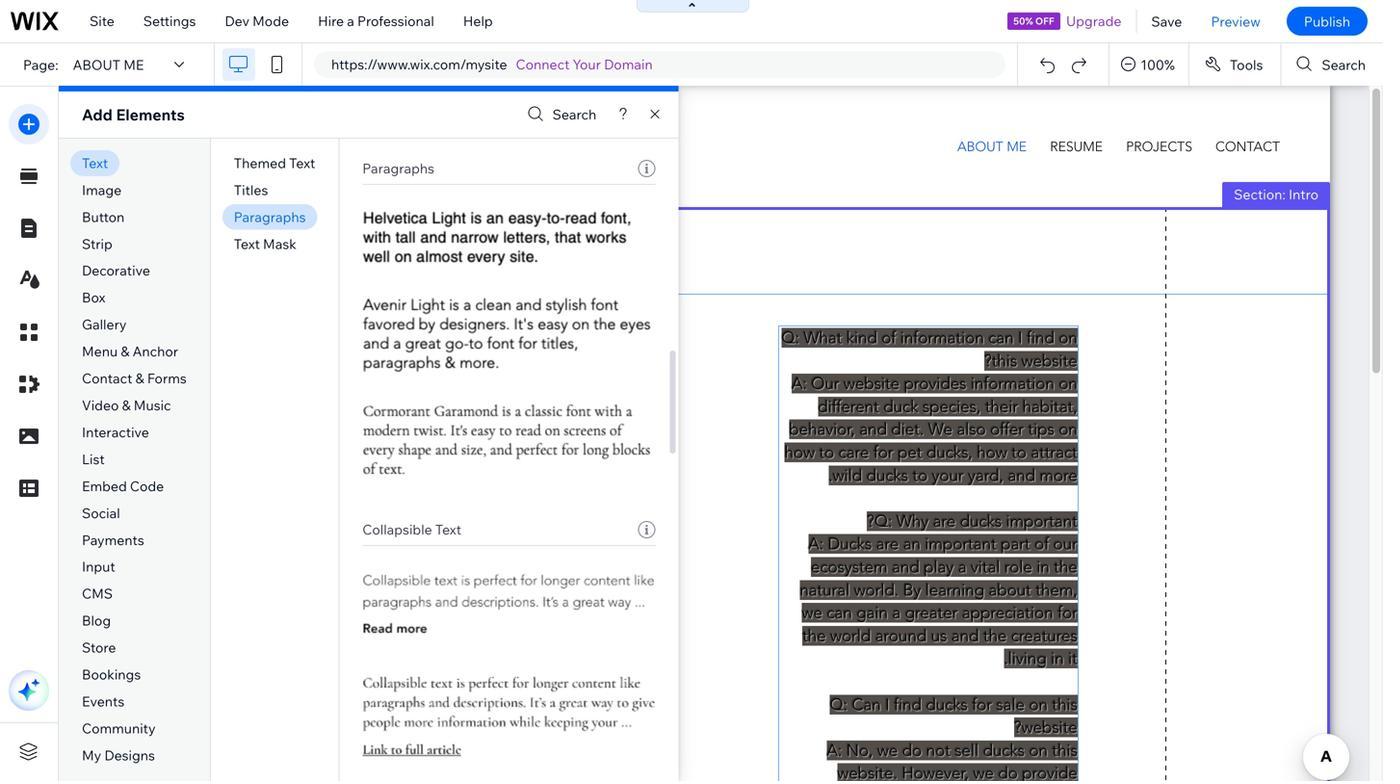 Task type: locate. For each thing, give the bounding box(es) containing it.
0 vertical spatial search
[[1322, 56, 1366, 73]]

edit
[[149, 231, 174, 248]]

2 vertical spatial &
[[122, 397, 131, 414]]

https://www.wix.com/mysite
[[331, 56, 507, 73]]

about
[[73, 56, 120, 73]]

tools button
[[1190, 43, 1281, 86]]

themed
[[234, 155, 286, 171]]

1 horizontal spatial paragraphs
[[363, 160, 435, 177]]

search button
[[1282, 43, 1384, 86], [523, 101, 597, 129]]

1 vertical spatial paragraphs
[[234, 208, 306, 225]]

0 horizontal spatial search
[[553, 106, 597, 123]]

bookings
[[82, 666, 141, 683]]

events
[[82, 693, 125, 710]]

menu & anchor
[[82, 343, 178, 360]]

0 vertical spatial &
[[121, 343, 130, 360]]

search button down connect
[[523, 101, 597, 129]]

search down your
[[553, 106, 597, 123]]

code
[[130, 478, 164, 495]]

quick
[[109, 231, 146, 248]]

music
[[134, 397, 171, 414]]

text up "image"
[[82, 155, 108, 171]]

save button
[[1137, 0, 1197, 42]]

input
[[82, 559, 115, 575]]

connect
[[516, 56, 570, 73]]

publish
[[1305, 13, 1351, 30]]

publish button
[[1287, 7, 1368, 36]]

blog
[[82, 612, 111, 629]]

50%
[[1014, 15, 1033, 27]]

search button down publish button
[[1282, 43, 1384, 86]]

help
[[463, 13, 493, 29]]

me
[[124, 56, 144, 73]]

mode
[[253, 13, 289, 29]]

1 vertical spatial search button
[[523, 101, 597, 129]]

tools
[[1230, 56, 1263, 73]]

& left forms
[[135, 370, 144, 387]]

save
[[1152, 13, 1183, 30]]

&
[[121, 343, 130, 360], [135, 370, 144, 387], [122, 397, 131, 414]]

forms
[[147, 370, 187, 387]]

dev mode
[[225, 13, 289, 29]]

& for anchor
[[121, 343, 130, 360]]

text mask
[[234, 235, 297, 252]]

list
[[82, 451, 105, 468]]

settings
[[143, 13, 196, 29]]

search
[[1322, 56, 1366, 73], [553, 106, 597, 123]]

cms
[[82, 585, 113, 602]]

100%
[[1141, 56, 1175, 73]]

0 vertical spatial search button
[[1282, 43, 1384, 86]]

0 horizontal spatial paragraphs
[[234, 208, 306, 225]]

collapsible text
[[363, 521, 462, 538]]

add
[[82, 105, 113, 124]]

strip
[[82, 235, 113, 252]]

& right the menu
[[121, 343, 130, 360]]

text
[[82, 155, 108, 171], [289, 155, 315, 171], [234, 235, 260, 252], [435, 521, 462, 538]]

& right video
[[122, 397, 131, 414]]

0 vertical spatial paragraphs
[[363, 160, 435, 177]]

100% button
[[1110, 43, 1189, 86]]

1 horizontal spatial search
[[1322, 56, 1366, 73]]

interactive
[[82, 424, 149, 441]]

social
[[82, 505, 120, 522]]

hire a professional
[[318, 13, 434, 29]]

section:
[[1234, 186, 1286, 203]]

search down "publish"
[[1322, 56, 1366, 73]]

professional
[[357, 13, 434, 29]]

paragraphs
[[363, 160, 435, 177], [234, 208, 306, 225]]

preview button
[[1197, 0, 1276, 42]]

1 vertical spatial &
[[135, 370, 144, 387]]



Task type: describe. For each thing, give the bounding box(es) containing it.
decorative
[[82, 262, 150, 279]]

themed text
[[234, 155, 315, 171]]

& for forms
[[135, 370, 144, 387]]

50% off
[[1014, 15, 1055, 27]]

off
[[1036, 15, 1055, 27]]

store
[[82, 639, 116, 656]]

section: intro
[[1234, 186, 1319, 203]]

payments
[[82, 532, 144, 548]]

collapsible
[[363, 521, 432, 538]]

domain
[[604, 56, 653, 73]]

quick edit
[[109, 231, 174, 248]]

box
[[82, 289, 105, 306]]

my
[[82, 747, 101, 764]]

1 vertical spatial search
[[553, 106, 597, 123]]

contact
[[82, 370, 132, 387]]

hire
[[318, 13, 344, 29]]

intro
[[1289, 186, 1319, 203]]

video & music
[[82, 397, 171, 414]]

menu
[[82, 343, 118, 360]]

community
[[82, 720, 156, 737]]

mask
[[263, 235, 297, 252]]

dev
[[225, 13, 250, 29]]

preview
[[1211, 13, 1261, 30]]

text right themed
[[289, 155, 315, 171]]

0 horizontal spatial search button
[[523, 101, 597, 129]]

video
[[82, 397, 119, 414]]

add elements
[[82, 105, 185, 124]]

about me
[[73, 56, 144, 73]]

text right collapsible
[[435, 521, 462, 538]]

button
[[82, 208, 125, 225]]

gallery
[[82, 316, 127, 333]]

your
[[573, 56, 601, 73]]

titles
[[234, 181, 268, 198]]

image
[[82, 181, 122, 198]]

anchor
[[133, 343, 178, 360]]

designs
[[104, 747, 155, 764]]

a
[[347, 13, 354, 29]]

https://www.wix.com/mysite connect your domain
[[331, 56, 653, 73]]

elements
[[116, 105, 185, 124]]

embed
[[82, 478, 127, 495]]

upgrade
[[1067, 13, 1122, 29]]

embed code
[[82, 478, 164, 495]]

my designs
[[82, 747, 155, 764]]

1 horizontal spatial search button
[[1282, 43, 1384, 86]]

contact & forms
[[82, 370, 187, 387]]

site
[[90, 13, 114, 29]]

text left the mask
[[234, 235, 260, 252]]

& for music
[[122, 397, 131, 414]]



Task type: vqa. For each thing, say whether or not it's contained in the screenshot.
the New Page
no



